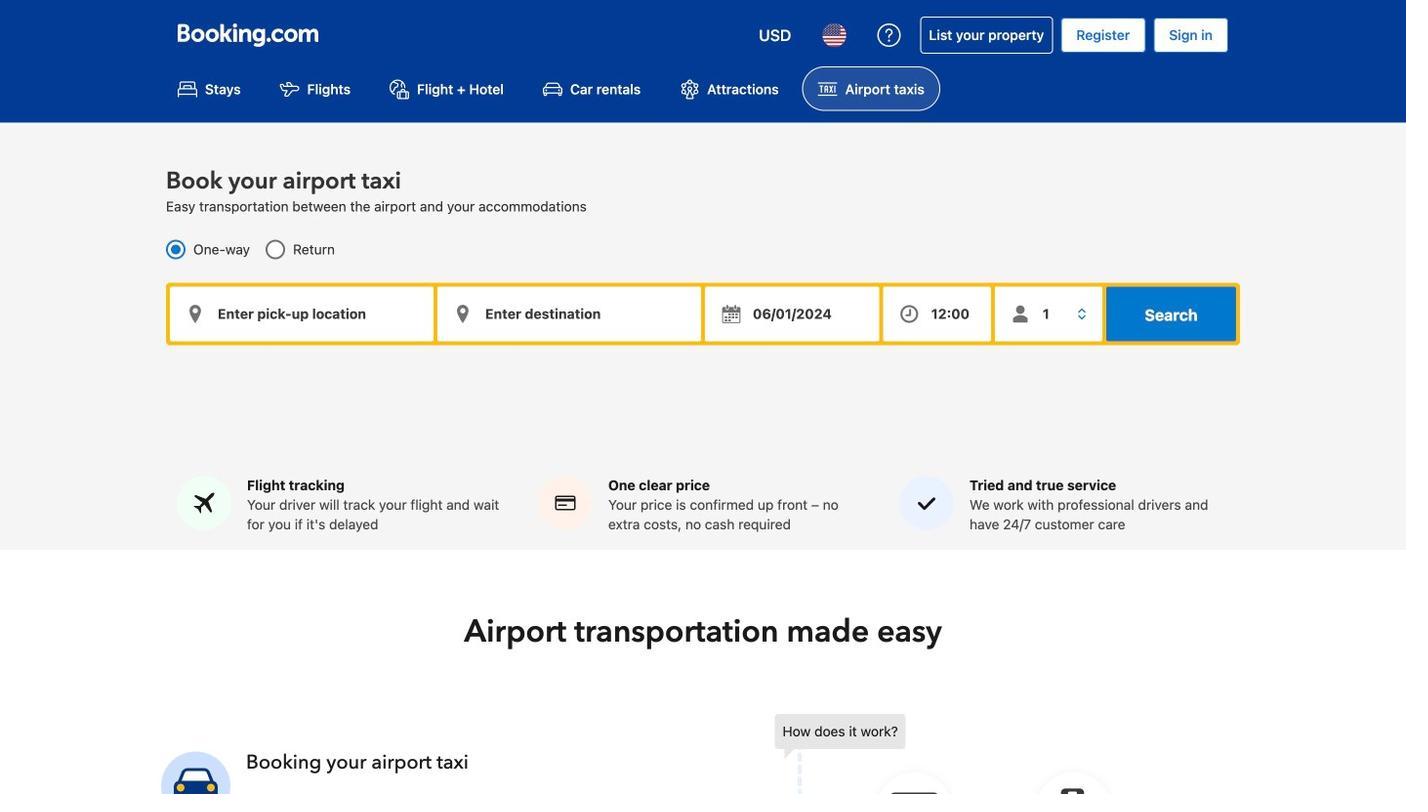Task type: locate. For each thing, give the bounding box(es) containing it.
booking airport taxi image
[[775, 714, 1186, 794], [161, 752, 231, 794]]

1 horizontal spatial booking airport taxi image
[[775, 714, 1186, 794]]



Task type: vqa. For each thing, say whether or not it's contained in the screenshot.
Resorts 'link'
no



Task type: describe. For each thing, give the bounding box(es) containing it.
Enter pick-up location text field
[[170, 287, 434, 341]]

Enter destination text field
[[438, 287, 702, 341]]

0 horizontal spatial booking airport taxi image
[[161, 752, 231, 794]]

booking.com online hotel reservations image
[[178, 23, 319, 47]]



